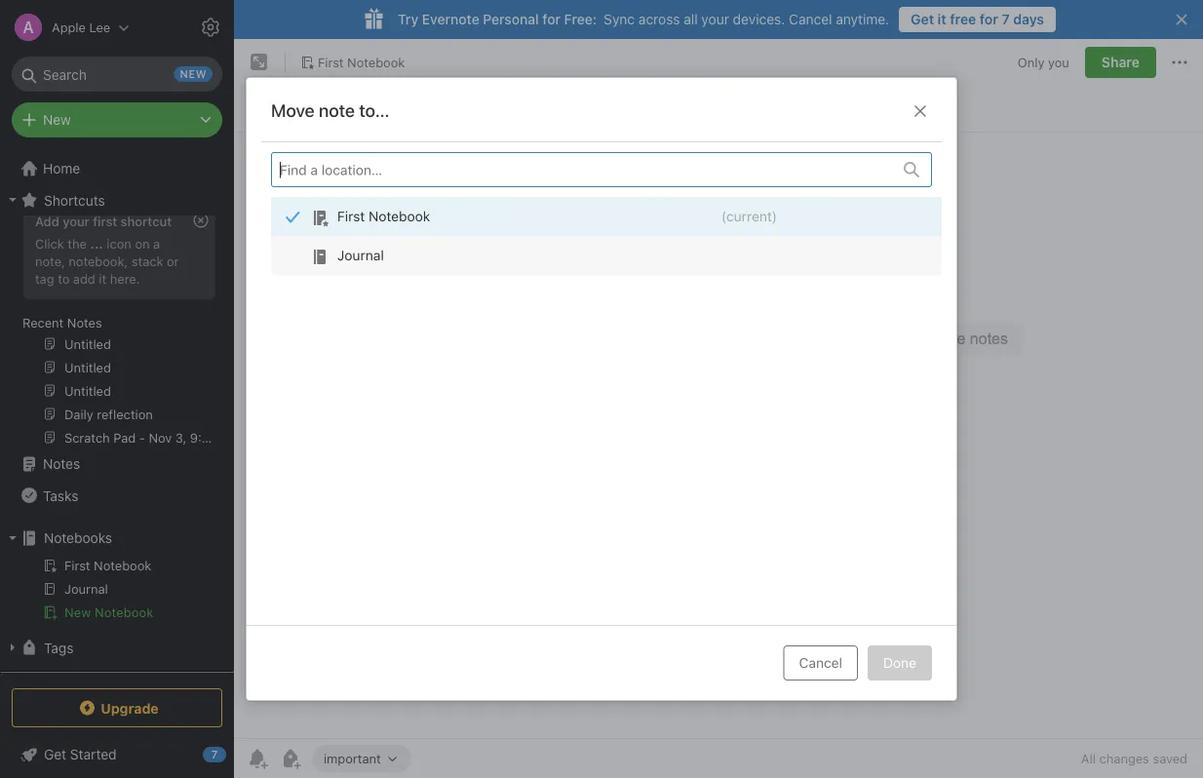 Task type: describe. For each thing, give the bounding box(es) containing it.
Find a location… text field
[[272, 154, 892, 186]]

new button
[[12, 102, 222, 138]]

move note to…
[[271, 100, 390, 121]]

saved
[[1153, 751, 1188, 766]]

0 vertical spatial cancel
[[789, 11, 832, 27]]

first notebook button
[[294, 49, 412, 76]]

share button
[[1085, 47, 1157, 78]]

2023
[[387, 99, 420, 115]]

personal
[[483, 11, 539, 27]]

get
[[911, 11, 934, 27]]

notebooks link
[[0, 523, 225, 554]]

first inside cell
[[337, 208, 365, 224]]

notebook for first notebook button
[[347, 55, 405, 69]]

shortcuts button
[[0, 184, 225, 216]]

new notebook button
[[0, 601, 225, 624]]

notebook inside find a location field
[[369, 208, 430, 224]]

notebook for new notebook button
[[95, 605, 154, 620]]

your inside 'tree'
[[63, 214, 90, 228]]

evernote
[[422, 11, 480, 27]]

shared with me link
[[0, 663, 225, 694]]

stack
[[132, 253, 163, 268]]

(current)
[[722, 208, 777, 224]]

row group containing first notebook
[[261, 197, 952, 275]]

first notebook inside cell
[[337, 208, 430, 224]]

only
[[1018, 55, 1045, 69]]

1 vertical spatial notes
[[43, 456, 80, 472]]

tree containing home
[[0, 153, 234, 737]]

0 vertical spatial notes
[[67, 315, 102, 330]]

devices.
[[733, 11, 785, 27]]

click the ...
[[35, 236, 103, 251]]

settings image
[[199, 16, 222, 39]]

tasks button
[[0, 480, 225, 511]]

for for 7
[[980, 11, 999, 27]]

it inside button
[[938, 11, 947, 27]]

tags button
[[0, 632, 225, 663]]

the
[[68, 236, 87, 251]]

cancel inside button
[[799, 655, 843, 671]]

0 vertical spatial your
[[702, 11, 729, 27]]

row containing first notebook
[[261, 197, 952, 236]]

share
[[1102, 54, 1140, 70]]

close image
[[909, 99, 932, 123]]

home
[[43, 160, 80, 177]]

on inside icon on a note, notebook, stack or tag to add it here.
[[135, 236, 150, 251]]

group containing add your first shortcut
[[0, 195, 225, 456]]

recent
[[22, 315, 64, 330]]

you
[[1049, 55, 1070, 69]]

me
[[121, 671, 141, 687]]

note,
[[35, 253, 65, 268]]

tags
[[44, 640, 74, 656]]

journal cell
[[271, 236, 952, 275]]

upgrade button
[[12, 689, 222, 728]]

done
[[884, 655, 917, 671]]

Note Editor text field
[[234, 133, 1204, 738]]

new for new
[[43, 112, 71, 128]]

note window element
[[234, 39, 1204, 778]]

important
[[324, 751, 381, 766]]

cell containing first notebook
[[271, 197, 952, 236]]

to…
[[359, 100, 390, 121]]

free:
[[564, 11, 597, 27]]

on inside "note window" element
[[324, 99, 339, 115]]

shortcut
[[121, 214, 172, 228]]

icon
[[107, 236, 132, 251]]

upgrade
[[101, 700, 159, 716]]



Task type: locate. For each thing, give the bounding box(es) containing it.
for
[[543, 11, 561, 27], [980, 11, 999, 27]]

for left free: on the top
[[543, 11, 561, 27]]

tree
[[0, 153, 234, 737]]

add
[[73, 271, 95, 286]]

cancel
[[789, 11, 832, 27], [799, 655, 843, 671]]

done button
[[868, 646, 932, 681]]

first notebook inside first notebook button
[[318, 55, 405, 69]]

note
[[319, 100, 355, 121]]

click
[[35, 236, 64, 251]]

home link
[[0, 153, 234, 184]]

expand note image
[[248, 51, 271, 74]]

move
[[271, 100, 315, 121]]

notebooks
[[44, 530, 112, 546]]

here.
[[110, 271, 140, 286]]

1 horizontal spatial it
[[938, 11, 947, 27]]

first up journal
[[337, 208, 365, 224]]

on
[[324, 99, 339, 115], [135, 236, 150, 251]]

cell
[[271, 197, 952, 236]]

notebook inside "note window" element
[[347, 55, 405, 69]]

notebook up journal
[[369, 208, 430, 224]]

cancel left done
[[799, 655, 843, 671]]

first
[[318, 55, 344, 69], [337, 208, 365, 224]]

1 vertical spatial on
[[135, 236, 150, 251]]

with
[[91, 671, 118, 687]]

1 for from the left
[[543, 11, 561, 27]]

2 for from the left
[[980, 11, 999, 27]]

0 horizontal spatial it
[[99, 271, 106, 286]]

1 horizontal spatial for
[[980, 11, 999, 27]]

days
[[1014, 11, 1045, 27]]

1 horizontal spatial on
[[324, 99, 339, 115]]

first notebook up journal
[[337, 208, 430, 224]]

0 horizontal spatial for
[[543, 11, 561, 27]]

to
[[58, 271, 70, 286]]

0 vertical spatial new
[[43, 112, 71, 128]]

first notebook
[[318, 55, 405, 69], [337, 208, 430, 224]]

on left a
[[135, 236, 150, 251]]

changes
[[1100, 751, 1150, 766]]

free
[[950, 11, 977, 27]]

notebook
[[347, 55, 405, 69], [369, 208, 430, 224], [95, 605, 154, 620]]

sync
[[604, 11, 635, 27]]

notebook up tags 'button'
[[95, 605, 154, 620]]

a
[[153, 236, 160, 251]]

notes right recent
[[67, 315, 102, 330]]

0 vertical spatial first notebook
[[318, 55, 405, 69]]

try evernote personal for free: sync across all your devices. cancel anytime.
[[398, 11, 890, 27]]

1 horizontal spatial your
[[702, 11, 729, 27]]

or
[[167, 253, 179, 268]]

journal
[[337, 247, 384, 263]]

it down the "notebook,"
[[99, 271, 106, 286]]

cancel right devices.
[[789, 11, 832, 27]]

nov
[[343, 99, 368, 115]]

notebook,
[[69, 253, 128, 268]]

row
[[261, 197, 952, 236]]

for left 7
[[980, 11, 999, 27]]

shared
[[43, 671, 87, 687]]

new notebook
[[64, 605, 154, 620]]

tasks
[[43, 487, 78, 504]]

1 vertical spatial first notebook
[[337, 208, 430, 224]]

it inside icon on a note, notebook, stack or tag to add it here.
[[99, 271, 106, 286]]

Find a location field
[[261, 141, 952, 625]]

expand tags image
[[5, 640, 20, 655]]

Search text field
[[25, 57, 209, 92]]

new for new notebook
[[64, 605, 91, 620]]

0 vertical spatial notebook
[[347, 55, 405, 69]]

last
[[250, 99, 276, 115]]

1 vertical spatial your
[[63, 214, 90, 228]]

add tag image
[[279, 747, 302, 771]]

get it free for 7 days
[[911, 11, 1045, 27]]

anytime.
[[836, 11, 890, 27]]

first up last edited on nov 3, 2023
[[318, 55, 344, 69]]

new notebook group
[[0, 554, 225, 632]]

notebook inside group
[[95, 605, 154, 620]]

first
[[93, 214, 117, 228]]

1 vertical spatial it
[[99, 271, 106, 286]]

new up home
[[43, 112, 71, 128]]

last edited on nov 3, 2023
[[250, 99, 420, 115]]

all
[[1082, 751, 1096, 766]]

None search field
[[25, 57, 209, 92]]

your down 'shortcuts'
[[63, 214, 90, 228]]

notes link
[[0, 449, 225, 480]]

all
[[684, 11, 698, 27]]

0 horizontal spatial on
[[135, 236, 150, 251]]

for for free:
[[543, 11, 561, 27]]

shortcuts
[[44, 192, 105, 208]]

cancel button
[[784, 646, 858, 681]]

shared with me
[[43, 671, 141, 687]]

it
[[938, 11, 947, 27], [99, 271, 106, 286]]

only you
[[1018, 55, 1070, 69]]

0 vertical spatial on
[[324, 99, 339, 115]]

edited
[[280, 99, 320, 115]]

3,
[[372, 99, 383, 115]]

icon on a note, notebook, stack or tag to add it here.
[[35, 236, 179, 286]]

notes up "tasks"
[[43, 456, 80, 472]]

all changes saved
[[1082, 751, 1188, 766]]

2 vertical spatial notebook
[[95, 605, 154, 620]]

1 vertical spatial new
[[64, 605, 91, 620]]

new inside popup button
[[43, 112, 71, 128]]

for inside button
[[980, 11, 999, 27]]

it right get
[[938, 11, 947, 27]]

new
[[43, 112, 71, 128], [64, 605, 91, 620]]

expand notebooks image
[[5, 531, 20, 546]]

your right all
[[702, 11, 729, 27]]

new up tags
[[64, 605, 91, 620]]

add your first shortcut
[[35, 214, 172, 228]]

add a reminder image
[[246, 747, 269, 771]]

on left nov
[[324, 99, 339, 115]]

first inside button
[[318, 55, 344, 69]]

notebook up the 3,
[[347, 55, 405, 69]]

1 vertical spatial notebook
[[369, 208, 430, 224]]

0 vertical spatial it
[[938, 11, 947, 27]]

important button
[[312, 745, 411, 772]]

group
[[0, 195, 225, 456]]

get it free for 7 days button
[[899, 7, 1056, 32]]

0 vertical spatial first
[[318, 55, 344, 69]]

tag
[[35, 271, 54, 286]]

notes
[[67, 315, 102, 330], [43, 456, 80, 472]]

1 vertical spatial cancel
[[799, 655, 843, 671]]

7
[[1002, 11, 1010, 27]]

your
[[702, 11, 729, 27], [63, 214, 90, 228]]

0 horizontal spatial your
[[63, 214, 90, 228]]

new inside button
[[64, 605, 91, 620]]

across
[[639, 11, 680, 27]]

1 vertical spatial first
[[337, 208, 365, 224]]

recent notes
[[22, 315, 102, 330]]

...
[[90, 236, 103, 251]]

try
[[398, 11, 419, 27]]

add
[[35, 214, 59, 228]]

row group
[[261, 197, 952, 275]]

first notebook up nov
[[318, 55, 405, 69]]



Task type: vqa. For each thing, say whether or not it's contained in the screenshot.
WHAT'S NEW field
no



